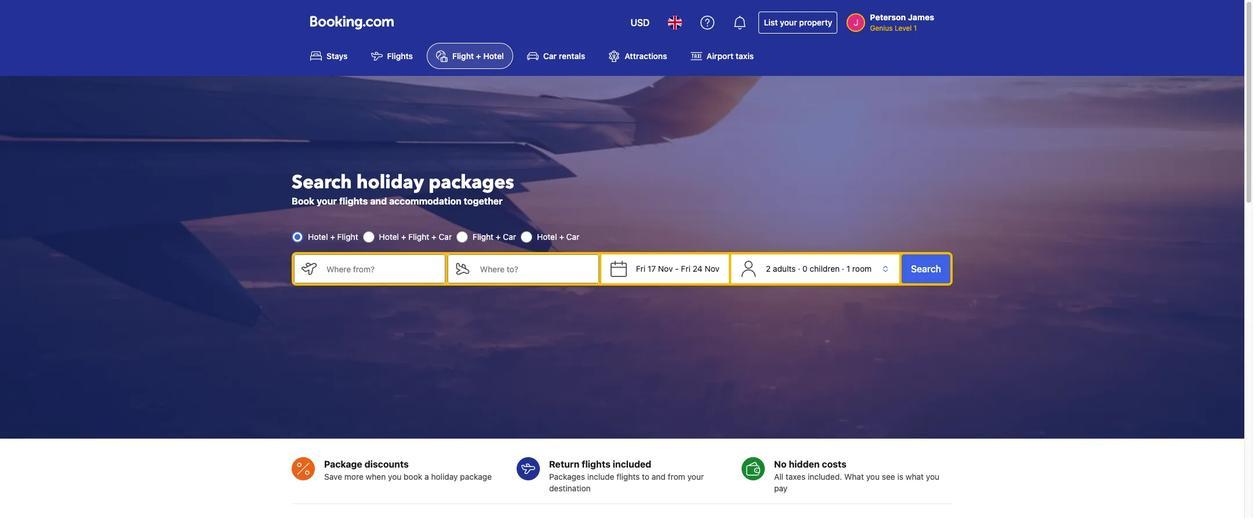 Task type: describe. For each thing, give the bounding box(es) containing it.
accommodation
[[389, 196, 462, 207]]

search for search
[[911, 264, 942, 274]]

usd
[[631, 17, 650, 28]]

+ for flight + hotel
[[476, 51, 481, 61]]

stays
[[327, 51, 348, 61]]

costs
[[822, 459, 847, 470]]

1 vertical spatial flights
[[582, 459, 611, 470]]

is
[[898, 472, 904, 482]]

1 fri from the left
[[636, 264, 646, 274]]

Where to? field
[[471, 255, 599, 284]]

flight + car
[[473, 232, 516, 242]]

search for search holiday packages book your flights and accommodation together
[[292, 170, 352, 196]]

to
[[642, 472, 650, 482]]

hotel for hotel + flight + car
[[379, 232, 399, 242]]

taxis
[[736, 51, 754, 61]]

usd button
[[624, 9, 657, 37]]

list your property link
[[759, 12, 838, 34]]

package
[[460, 472, 492, 482]]

when
[[366, 472, 386, 482]]

2 nov from the left
[[705, 264, 720, 274]]

2 · from the left
[[842, 264, 845, 274]]

and inside return flights included packages include flights to and from your destination
[[652, 472, 666, 482]]

2 adults · 0 children · 1 room
[[766, 264, 872, 274]]

holiday inside 'search holiday packages book your flights and accommodation together'
[[357, 170, 424, 196]]

taxes
[[786, 472, 806, 482]]

genius
[[870, 24, 893, 32]]

all
[[774, 472, 784, 482]]

hotel + car
[[537, 232, 580, 242]]

hotel + flight + car
[[379, 232, 452, 242]]

hotel + flight
[[308, 232, 358, 242]]

car rentals link
[[518, 43, 595, 69]]

destination
[[549, 484, 591, 494]]

hotel for hotel + flight
[[308, 232, 328, 242]]

1 · from the left
[[798, 264, 801, 274]]

search button
[[902, 255, 951, 284]]

flights for flights
[[617, 472, 640, 482]]

return flights included packages include flights to and from your destination
[[549, 459, 704, 494]]

stays link
[[301, 43, 357, 69]]

car rentals
[[543, 51, 585, 61]]

2 you from the left
[[866, 472, 880, 482]]

3 you from the left
[[926, 472, 940, 482]]

fri 17 nov - fri 24 nov
[[636, 264, 720, 274]]

Where from? field
[[317, 255, 445, 284]]

peterson james genius level 1
[[870, 12, 935, 32]]

holiday inside the package discounts save more when you book a holiday package
[[431, 472, 458, 482]]

and inside 'search holiday packages book your flights and accommodation together'
[[370, 196, 387, 207]]

+ for flight + car
[[496, 232, 501, 242]]

return
[[549, 459, 580, 470]]

include
[[587, 472, 615, 482]]

level
[[895, 24, 912, 32]]

flights
[[387, 51, 413, 61]]

+ for hotel + flight + car
[[401, 232, 406, 242]]

no hidden costs all taxes included. what you see is what you pay
[[774, 459, 940, 494]]

you inside the package discounts save more when you book a holiday package
[[388, 472, 402, 482]]



Task type: locate. For each thing, give the bounding box(es) containing it.
0 vertical spatial and
[[370, 196, 387, 207]]

more
[[344, 472, 364, 482]]

fri
[[636, 264, 646, 274], [681, 264, 691, 274]]

1 horizontal spatial holiday
[[431, 472, 458, 482]]

0 horizontal spatial and
[[370, 196, 387, 207]]

1 vertical spatial search
[[911, 264, 942, 274]]

0 vertical spatial 1
[[914, 24, 917, 32]]

flight + hotel link
[[427, 43, 513, 69]]

packages
[[549, 472, 585, 482]]

1 horizontal spatial flights
[[582, 459, 611, 470]]

1 inside peterson james genius level 1
[[914, 24, 917, 32]]

2 horizontal spatial your
[[780, 17, 797, 27]]

flights link
[[362, 43, 422, 69]]

hidden
[[789, 459, 820, 470]]

packages
[[429, 170, 514, 196]]

0 horizontal spatial nov
[[658, 264, 673, 274]]

2 fri from the left
[[681, 264, 691, 274]]

attractions link
[[599, 43, 677, 69]]

0 horizontal spatial fri
[[636, 264, 646, 274]]

0 vertical spatial your
[[780, 17, 797, 27]]

included.
[[808, 472, 842, 482]]

your inside return flights included packages include flights to and from your destination
[[688, 472, 704, 482]]

0 vertical spatial search
[[292, 170, 352, 196]]

booking.com online hotel reservations image
[[310, 16, 394, 30]]

search
[[292, 170, 352, 196], [911, 264, 942, 274]]

your right the from
[[688, 472, 704, 482]]

flight + hotel
[[453, 51, 504, 61]]

holiday up accommodation
[[357, 170, 424, 196]]

nov
[[658, 264, 673, 274], [705, 264, 720, 274]]

search inside button
[[911, 264, 942, 274]]

1 vertical spatial and
[[652, 472, 666, 482]]

package
[[324, 459, 362, 470]]

1 horizontal spatial ·
[[842, 264, 845, 274]]

+
[[476, 51, 481, 61], [330, 232, 335, 242], [401, 232, 406, 242], [432, 232, 437, 242], [496, 232, 501, 242], [559, 232, 564, 242]]

save
[[324, 472, 342, 482]]

and
[[370, 196, 387, 207], [652, 472, 666, 482]]

hotel for hotel + car
[[537, 232, 557, 242]]

you
[[388, 472, 402, 482], [866, 472, 880, 482], [926, 472, 940, 482]]

what
[[845, 472, 864, 482]]

and left accommodation
[[370, 196, 387, 207]]

· left the 0
[[798, 264, 801, 274]]

+ for hotel + car
[[559, 232, 564, 242]]

holiday
[[357, 170, 424, 196], [431, 472, 458, 482]]

nov right 24
[[705, 264, 720, 274]]

1 you from the left
[[388, 472, 402, 482]]

from
[[668, 472, 686, 482]]

search holiday packages book your flights and accommodation together
[[292, 170, 514, 207]]

2 vertical spatial your
[[688, 472, 704, 482]]

property
[[799, 17, 833, 27]]

0 horizontal spatial your
[[317, 196, 337, 207]]

1 horizontal spatial your
[[688, 472, 704, 482]]

2 vertical spatial flights
[[617, 472, 640, 482]]

0 horizontal spatial search
[[292, 170, 352, 196]]

1 horizontal spatial 1
[[914, 24, 917, 32]]

fri left 17 on the bottom right of page
[[636, 264, 646, 274]]

flights
[[339, 196, 368, 207], [582, 459, 611, 470], [617, 472, 640, 482]]

2
[[766, 264, 771, 274]]

what
[[906, 472, 924, 482]]

airport taxis link
[[681, 43, 763, 69]]

1 horizontal spatial fri
[[681, 264, 691, 274]]

flights down included on the bottom
[[617, 472, 640, 482]]

1 horizontal spatial and
[[652, 472, 666, 482]]

attractions
[[625, 51, 667, 61]]

flights up include
[[582, 459, 611, 470]]

and right 'to'
[[652, 472, 666, 482]]

1 vertical spatial your
[[317, 196, 337, 207]]

adults
[[773, 264, 796, 274]]

holiday right a
[[431, 472, 458, 482]]

airport
[[707, 51, 734, 61]]

your
[[780, 17, 797, 27], [317, 196, 337, 207], [688, 472, 704, 482]]

2 horizontal spatial you
[[926, 472, 940, 482]]

1 vertical spatial 1
[[847, 264, 850, 274]]

you down discounts on the bottom
[[388, 472, 402, 482]]

flights for holiday
[[339, 196, 368, 207]]

hotel
[[483, 51, 504, 61], [308, 232, 328, 242], [379, 232, 399, 242], [537, 232, 557, 242]]

nov left -
[[658, 264, 673, 274]]

fri right -
[[681, 264, 691, 274]]

book
[[292, 196, 315, 207]]

list
[[764, 17, 778, 27]]

a
[[425, 472, 429, 482]]

1
[[914, 24, 917, 32], [847, 264, 850, 274]]

airport taxis
[[707, 51, 754, 61]]

search inside 'search holiday packages book your flights and accommodation together'
[[292, 170, 352, 196]]

0 horizontal spatial holiday
[[357, 170, 424, 196]]

0 horizontal spatial you
[[388, 472, 402, 482]]

car
[[543, 51, 557, 61], [439, 232, 452, 242], [503, 232, 516, 242], [567, 232, 580, 242]]

0 vertical spatial holiday
[[357, 170, 424, 196]]

0
[[803, 264, 808, 274]]

1 horizontal spatial you
[[866, 472, 880, 482]]

pay
[[774, 484, 788, 494]]

flight
[[453, 51, 474, 61], [337, 232, 358, 242], [409, 232, 429, 242], [473, 232, 494, 242]]

24
[[693, 264, 703, 274]]

list your property
[[764, 17, 833, 27]]

1 nov from the left
[[658, 264, 673, 274]]

james
[[908, 12, 935, 22]]

1 vertical spatial holiday
[[431, 472, 458, 482]]

1 left room
[[847, 264, 850, 274]]

+ for hotel + flight
[[330, 232, 335, 242]]

package discounts save more when you book a holiday package
[[324, 459, 492, 482]]

1 right level
[[914, 24, 917, 32]]

0 vertical spatial flights
[[339, 196, 368, 207]]

discounts
[[365, 459, 409, 470]]

· right children
[[842, 264, 845, 274]]

1 horizontal spatial nov
[[705, 264, 720, 274]]

your right list
[[780, 17, 797, 27]]

children
[[810, 264, 840, 274]]

room
[[853, 264, 872, 274]]

your inside list your property link
[[780, 17, 797, 27]]

0 horizontal spatial flights
[[339, 196, 368, 207]]

together
[[464, 196, 503, 207]]

you right what at the right of the page
[[926, 472, 940, 482]]

your right book
[[317, 196, 337, 207]]

2 horizontal spatial flights
[[617, 472, 640, 482]]

1 horizontal spatial search
[[911, 264, 942, 274]]

you left see
[[866, 472, 880, 482]]

your inside 'search holiday packages book your flights and accommodation together'
[[317, 196, 337, 207]]

flights up hotel + flight
[[339, 196, 368, 207]]

17
[[648, 264, 656, 274]]

book
[[404, 472, 422, 482]]

·
[[798, 264, 801, 274], [842, 264, 845, 274]]

peterson
[[870, 12, 906, 22]]

0 horizontal spatial 1
[[847, 264, 850, 274]]

flights inside 'search holiday packages book your flights and accommodation together'
[[339, 196, 368, 207]]

rentals
[[559, 51, 585, 61]]

0 horizontal spatial ·
[[798, 264, 801, 274]]

included
[[613, 459, 652, 470]]

no
[[774, 459, 787, 470]]

see
[[882, 472, 896, 482]]

-
[[675, 264, 679, 274]]



Task type: vqa. For each thing, say whether or not it's contained in the screenshot.
new
no



